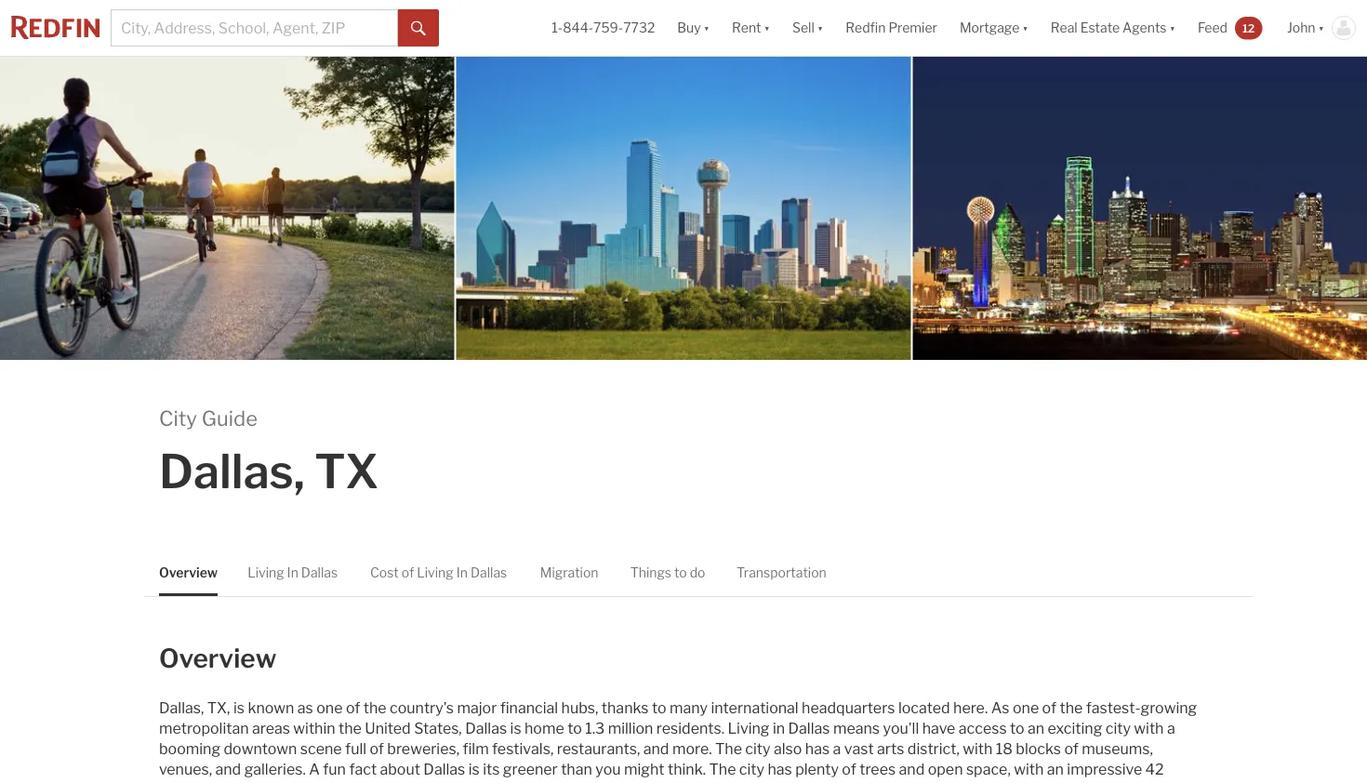 Task type: locate. For each thing, give the bounding box(es) containing it.
0 horizontal spatial an
[[1028, 719, 1045, 737]]

more.
[[673, 740, 712, 758]]

▾ right agents
[[1170, 20, 1176, 36]]

million
[[608, 719, 654, 737]]

scene
[[300, 740, 342, 758]]

a
[[1168, 719, 1176, 737], [833, 740, 841, 758]]

with down "blocks"
[[1014, 760, 1044, 778]]

as
[[992, 699, 1010, 717]]

one right 'as'
[[1013, 699, 1039, 717]]

the up united
[[364, 699, 387, 717]]

downtown
[[224, 740, 297, 758]]

the up exciting
[[1060, 699, 1083, 717]]

overview
[[159, 565, 218, 580], [159, 643, 277, 675]]

estate
[[1081, 20, 1120, 36]]

1.3
[[585, 719, 605, 737]]

0 horizontal spatial is
[[233, 699, 245, 717]]

with
[[1135, 719, 1164, 737], [963, 740, 993, 758], [1014, 760, 1044, 778]]

you'll
[[883, 719, 919, 737]]

1 vertical spatial city
[[746, 740, 771, 758]]

▾ right mortgage
[[1023, 20, 1029, 36]]

tx,
[[207, 699, 230, 717]]

▾ right 'rent' at the top of the page
[[764, 20, 770, 36]]

1 horizontal spatial in
[[457, 565, 468, 580]]

vast
[[845, 740, 874, 758]]

2 dallas, from the top
[[159, 699, 204, 717]]

4 ▾ from the left
[[1023, 20, 1029, 36]]

premier
[[889, 20, 938, 36]]

and up might
[[644, 740, 669, 758]]

in left the cost
[[287, 565, 299, 580]]

dallas
[[301, 565, 338, 580], [471, 565, 507, 580], [465, 719, 507, 737], [789, 719, 830, 737], [424, 760, 465, 778]]

blocks
[[1016, 740, 1062, 758]]

2 ▾ from the left
[[764, 20, 770, 36]]

0 vertical spatial city
[[1106, 719, 1131, 737]]

living in dallas link
[[248, 549, 338, 596]]

buy ▾ button
[[666, 0, 721, 56]]

country's
[[390, 699, 454, 717]]

2 horizontal spatial with
[[1135, 719, 1164, 737]]

in right the cost
[[457, 565, 468, 580]]

dallas, for dallas, tx
[[159, 443, 305, 500]]

to left 1.3
[[568, 719, 582, 737]]

a down the growing
[[1168, 719, 1176, 737]]

living inside dallas, tx, is known as one of the country's major financial hubs, thanks to many international headquarters located here. as one of the fastest-growing metropolitan areas within the united states, dallas is home to 1.3 million residents. living in dallas means you'll have access to an exciting city with a booming downtown scene full of breweries, film festivals, restaurants, and more. the city also has a vast arts district, with 18 blocks of museums, venues, and galleries. a fun fact about dallas is its greener than you might think. the city has plenty of trees and open space, with an impressive 42 square miles of green space.
[[728, 719, 770, 737]]

0 horizontal spatial living
[[248, 565, 284, 580]]

united
[[365, 719, 411, 737]]

0 vertical spatial dallas,
[[159, 443, 305, 500]]

and
[[644, 740, 669, 758], [215, 760, 241, 778], [899, 760, 925, 778]]

1 horizontal spatial is
[[469, 760, 480, 778]]

6 ▾ from the left
[[1319, 20, 1325, 36]]

1 horizontal spatial with
[[1014, 760, 1044, 778]]

the
[[364, 699, 387, 717], [1060, 699, 1083, 717], [339, 719, 362, 737]]

dallas, tx, is known as one of the country's major financial hubs, thanks to many international headquarters located here. as one of the fastest-growing metropolitan areas within the united states, dallas is home to 1.3 million residents. living in dallas means you'll have access to an exciting city with a booming downtown scene full of breweries, film festivals, restaurants, and more. the city also has a vast arts district, with 18 blocks of museums, venues, and galleries. a fun fact about dallas is its greener than you might think. the city has plenty of trees and open space, with an impressive 42 square miles of green space.
[[159, 699, 1198, 783]]

is right tx,
[[233, 699, 245, 717]]

city
[[1106, 719, 1131, 737], [746, 740, 771, 758], [740, 760, 765, 778]]

0 horizontal spatial has
[[768, 760, 793, 778]]

an up "blocks"
[[1028, 719, 1045, 737]]

redfin premier button
[[835, 0, 949, 56]]

museums,
[[1082, 740, 1154, 758]]

1 vertical spatial a
[[833, 740, 841, 758]]

booming
[[159, 740, 221, 758]]

dallas left the cost
[[301, 565, 338, 580]]

0 vertical spatial has
[[806, 740, 830, 758]]

guide
[[202, 406, 258, 431]]

to
[[675, 565, 687, 580], [652, 699, 667, 717], [568, 719, 582, 737], [1010, 719, 1025, 737]]

trees
[[860, 760, 896, 778]]

things
[[631, 565, 672, 580]]

of
[[402, 565, 414, 580], [346, 699, 360, 717], [1043, 699, 1057, 717], [370, 740, 384, 758], [1065, 740, 1079, 758], [842, 760, 857, 778], [250, 781, 264, 783]]

sell ▾
[[793, 20, 824, 36]]

access
[[959, 719, 1007, 737]]

759-
[[594, 20, 624, 36]]

1 one from the left
[[317, 699, 343, 717]]

▾ right john
[[1319, 20, 1325, 36]]

2 vertical spatial with
[[1014, 760, 1044, 778]]

1 horizontal spatial the
[[364, 699, 387, 717]]

1 horizontal spatial one
[[1013, 699, 1039, 717]]

3 ▾ from the left
[[818, 20, 824, 36]]

2 horizontal spatial is
[[510, 719, 522, 737]]

▾
[[704, 20, 710, 36], [764, 20, 770, 36], [818, 20, 824, 36], [1023, 20, 1029, 36], [1170, 20, 1176, 36], [1319, 20, 1325, 36]]

1 horizontal spatial living
[[417, 565, 454, 580]]

0 horizontal spatial in
[[287, 565, 299, 580]]

1 horizontal spatial a
[[1168, 719, 1176, 737]]

in
[[287, 565, 299, 580], [457, 565, 468, 580]]

dallas, tx
[[159, 443, 379, 500]]

2 horizontal spatial the
[[1060, 699, 1083, 717]]

city left also
[[746, 740, 771, 758]]

space,
[[967, 760, 1011, 778]]

to left do
[[675, 565, 687, 580]]

dallas, up metropolitan
[[159, 699, 204, 717]]

redfin
[[846, 20, 886, 36]]

cost
[[370, 565, 399, 580]]

1 vertical spatial overview
[[159, 643, 277, 675]]

dallas, inside dallas, tx, is known as one of the country's major financial hubs, thanks to many international headquarters located here. as one of the fastest-growing metropolitan areas within the united states, dallas is home to 1.3 million residents. living in dallas means you'll have access to an exciting city with a booming downtown scene full of breweries, film festivals, restaurants, and more. the city also has a vast arts district, with 18 blocks of museums, venues, and galleries. a fun fact about dallas is its greener than you might think. the city has plenty of trees and open space, with an impressive 42 square miles of green space.
[[159, 699, 204, 717]]

the up full
[[339, 719, 362, 737]]

0 horizontal spatial and
[[215, 760, 241, 778]]

1 vertical spatial an
[[1047, 760, 1064, 778]]

fact
[[349, 760, 377, 778]]

real estate agents ▾
[[1051, 20, 1176, 36]]

▾ for rent ▾
[[764, 20, 770, 36]]

sell ▾ button
[[782, 0, 835, 56]]

overview link
[[159, 549, 218, 596]]

0 vertical spatial is
[[233, 699, 245, 717]]

1 vertical spatial the
[[709, 760, 736, 778]]

venues,
[[159, 760, 212, 778]]

living down international
[[728, 719, 770, 737]]

things to do link
[[631, 549, 706, 596]]

mortgage ▾
[[960, 20, 1029, 36]]

one right as
[[317, 699, 343, 717]]

city down international
[[740, 760, 765, 778]]

1 vertical spatial dallas,
[[159, 699, 204, 717]]

5 ▾ from the left
[[1170, 20, 1176, 36]]

of up full
[[346, 699, 360, 717]]

0 vertical spatial the
[[715, 740, 742, 758]]

living right overview link
[[248, 565, 284, 580]]

an
[[1028, 719, 1045, 737], [1047, 760, 1064, 778]]

1 vertical spatial with
[[963, 740, 993, 758]]

mortgage ▾ button
[[949, 0, 1040, 56]]

an down "blocks"
[[1047, 760, 1064, 778]]

0 horizontal spatial one
[[317, 699, 343, 717]]

the
[[715, 740, 742, 758], [709, 760, 736, 778]]

the right think.
[[709, 760, 736, 778]]

▾ for mortgage ▾
[[1023, 20, 1029, 36]]

has up plenty
[[806, 740, 830, 758]]

1-
[[552, 20, 563, 36]]

is up "festivals," at the left bottom of the page
[[510, 719, 522, 737]]

is left its
[[469, 760, 480, 778]]

full
[[345, 740, 367, 758]]

things to do
[[631, 565, 706, 580]]

dallas, down guide
[[159, 443, 305, 500]]

▾ right sell
[[818, 20, 824, 36]]

greener
[[503, 760, 558, 778]]

district,
[[908, 740, 960, 758]]

city up museums,
[[1106, 719, 1131, 737]]

a left vast
[[833, 740, 841, 758]]

2 vertical spatial is
[[469, 760, 480, 778]]

the right more.
[[715, 740, 742, 758]]

▾ for sell ▾
[[818, 20, 824, 36]]

is
[[233, 699, 245, 717], [510, 719, 522, 737], [469, 760, 480, 778]]

▾ right buy on the top of page
[[704, 20, 710, 36]]

1 horizontal spatial has
[[806, 740, 830, 758]]

has down also
[[768, 760, 793, 778]]

real
[[1051, 20, 1078, 36]]

0 horizontal spatial the
[[339, 719, 362, 737]]

with down the growing
[[1135, 719, 1164, 737]]

living right the cost
[[417, 565, 454, 580]]

and up miles at the left
[[215, 760, 241, 778]]

and down arts
[[899, 760, 925, 778]]

with down the access
[[963, 740, 993, 758]]

1 vertical spatial has
[[768, 760, 793, 778]]

1 ▾ from the left
[[704, 20, 710, 36]]

0 vertical spatial overview
[[159, 565, 218, 580]]

home
[[525, 719, 565, 737]]

1 dallas, from the top
[[159, 443, 305, 500]]

2 horizontal spatial living
[[728, 719, 770, 737]]

has
[[806, 740, 830, 758], [768, 760, 793, 778]]

one
[[317, 699, 343, 717], [1013, 699, 1039, 717]]

impressive
[[1067, 760, 1143, 778]]

dallas left the migration
[[471, 565, 507, 580]]



Task type: vqa. For each thing, say whether or not it's contained in the screenshot.
-
no



Task type: describe. For each thing, give the bounding box(es) containing it.
rent
[[732, 20, 762, 36]]

1 horizontal spatial and
[[644, 740, 669, 758]]

as
[[298, 699, 313, 717]]

of right full
[[370, 740, 384, 758]]

migration link
[[540, 549, 599, 596]]

of down galleries.
[[250, 781, 264, 783]]

0 vertical spatial an
[[1028, 719, 1045, 737]]

galleries.
[[244, 760, 306, 778]]

than
[[561, 760, 593, 778]]

1 horizontal spatial an
[[1047, 760, 1064, 778]]

buy ▾
[[678, 20, 710, 36]]

18
[[996, 740, 1013, 758]]

space.
[[311, 781, 356, 783]]

miles
[[210, 781, 247, 783]]

dallas inside the "cost of living in dallas" link
[[471, 565, 507, 580]]

transportation link
[[737, 549, 827, 596]]

▾ for buy ▾
[[704, 20, 710, 36]]

areas
[[252, 719, 290, 737]]

1 vertical spatial is
[[510, 719, 522, 737]]

rent ▾ button
[[732, 0, 770, 56]]

exciting
[[1048, 719, 1103, 737]]

of down vast
[[842, 760, 857, 778]]

2 horizontal spatial and
[[899, 760, 925, 778]]

square
[[159, 781, 207, 783]]

0 vertical spatial with
[[1135, 719, 1164, 737]]

to left many
[[652, 699, 667, 717]]

known
[[248, 699, 294, 717]]

its
[[483, 760, 500, 778]]

2 in from the left
[[457, 565, 468, 580]]

844-
[[563, 20, 594, 36]]

cost of living in dallas link
[[370, 549, 507, 596]]

film
[[463, 740, 489, 758]]

festivals,
[[492, 740, 554, 758]]

sell
[[793, 20, 815, 36]]

dallas inside living in dallas link
[[301, 565, 338, 580]]

1 in from the left
[[287, 565, 299, 580]]

redfin premier
[[846, 20, 938, 36]]

hubs,
[[562, 699, 599, 717]]

real estate agents ▾ link
[[1051, 0, 1176, 56]]

▾ inside "dropdown button"
[[1170, 20, 1176, 36]]

0 horizontal spatial a
[[833, 740, 841, 758]]

residents.
[[657, 719, 725, 737]]

1 overview from the top
[[159, 565, 218, 580]]

2 overview from the top
[[159, 643, 277, 675]]

7732
[[624, 20, 655, 36]]

many
[[670, 699, 708, 717]]

dallas down major
[[465, 719, 507, 737]]

of up exciting
[[1043, 699, 1057, 717]]

migration
[[540, 565, 599, 580]]

1-844-759-7732
[[552, 20, 655, 36]]

of down exciting
[[1065, 740, 1079, 758]]

City, Address, School, Agent, ZIP search field
[[111, 9, 398, 47]]

have
[[923, 719, 956, 737]]

agents
[[1123, 20, 1167, 36]]

financial
[[500, 699, 558, 717]]

buy ▾ button
[[678, 0, 710, 56]]

of right the cost
[[402, 565, 414, 580]]

2 vertical spatial city
[[740, 760, 765, 778]]

dallas down breweries,
[[424, 760, 465, 778]]

means
[[834, 719, 880, 737]]

dallas, for dallas, tx, is known as one of the country's major financial hubs, thanks to many international headquarters located here. as one of the fastest-growing metropolitan areas within the united states, dallas is home to 1.3 million residents. living in dallas means you'll have access to an exciting city with a booming downtown scene full of breweries, film festivals, restaurants, and more. the city also has a vast arts district, with 18 blocks of museums, venues, and galleries. a fun fact about dallas is its greener than you might think. the city has plenty of trees and open space, with an impressive 42 square miles of green space.
[[159, 699, 204, 717]]

major
[[457, 699, 497, 717]]

transportation
[[737, 565, 827, 580]]

real estate agents ▾ button
[[1040, 0, 1187, 56]]

dallas up also
[[789, 719, 830, 737]]

metropolitan
[[159, 719, 249, 737]]

2 one from the left
[[1013, 699, 1039, 717]]

▾ for john ▾
[[1319, 20, 1325, 36]]

city guide
[[159, 406, 258, 431]]

breweries,
[[387, 740, 460, 758]]

12
[[1243, 21, 1256, 35]]

0 vertical spatial a
[[1168, 719, 1176, 737]]

mortgage ▾ button
[[960, 0, 1029, 56]]

you
[[596, 760, 621, 778]]

rent ▾
[[732, 20, 770, 36]]

open
[[928, 760, 963, 778]]

in
[[773, 719, 785, 737]]

international
[[711, 699, 799, 717]]

submit search image
[[411, 21, 426, 36]]

buy
[[678, 20, 701, 36]]

arts
[[877, 740, 905, 758]]

0 horizontal spatial with
[[963, 740, 993, 758]]

restaurants,
[[557, 740, 640, 758]]

think.
[[668, 760, 706, 778]]

thanks
[[602, 699, 649, 717]]

tx
[[315, 443, 379, 500]]

42
[[1146, 760, 1165, 778]]

within
[[293, 719, 336, 737]]

city
[[159, 406, 197, 431]]

states,
[[414, 719, 462, 737]]

fastest-
[[1087, 699, 1141, 717]]

plenty
[[796, 760, 839, 778]]

sell ▾ button
[[793, 0, 824, 56]]

headquarters
[[802, 699, 896, 717]]

feed
[[1198, 20, 1228, 36]]

growing
[[1141, 699, 1198, 717]]

rent ▾ button
[[721, 0, 782, 56]]

1-844-759-7732 link
[[552, 20, 655, 36]]

to up 18
[[1010, 719, 1025, 737]]

do
[[690, 565, 706, 580]]



